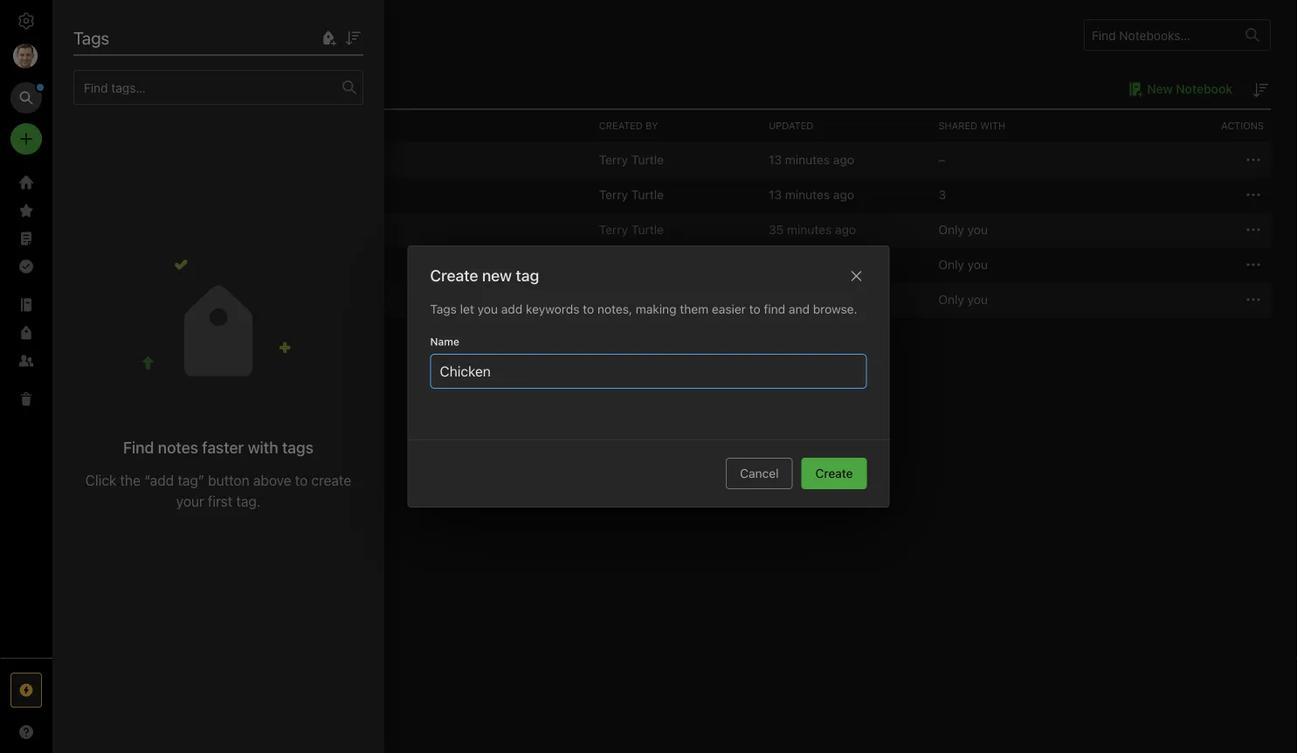 Task type: locate. For each thing, give the bounding box(es) containing it.
making
[[636, 302, 677, 316]]

button
[[208, 472, 250, 489]]

minutes
[[785, 152, 830, 167], [785, 187, 830, 202], [787, 222, 832, 237], [785, 257, 830, 272], [785, 292, 830, 307]]

the
[[120, 472, 141, 489]]

1 horizontal spatial to
[[583, 302, 594, 316]]

name
[[430, 335, 460, 348]]

1 untitled from the top
[[155, 257, 199, 272]]

to left notes, in the left of the page
[[583, 302, 594, 316]]

to inside the click the "add tag" button above to create your first tag.
[[295, 472, 308, 489]]

ago
[[833, 152, 854, 167], [833, 187, 854, 202], [835, 222, 856, 237], [833, 257, 854, 272], [833, 292, 854, 307]]

minutes up 35 minutes ago
[[785, 187, 830, 202]]

0 horizontal spatial tags
[[73, 27, 110, 48]]

create
[[311, 472, 351, 489]]

1 vertical spatial 13
[[769, 187, 782, 202]]

terry inside things to do 'row'
[[599, 222, 628, 237]]

1 vertical spatial only
[[939, 257, 964, 272]]

close image
[[846, 265, 867, 286]]

terry turtle down first notebook row
[[599, 187, 664, 202]]

"add
[[144, 472, 174, 489]]

Find Notebooks… text field
[[1085, 21, 1235, 49]]

by
[[646, 120, 658, 131]]

row group
[[79, 142, 1271, 317]]

13 minutes ago down updated
[[769, 152, 854, 167]]

1 only from the top
[[939, 222, 964, 237]]

minutes right 19
[[785, 292, 830, 307]]

0 vertical spatial 13 minutes ago
[[769, 152, 854, 167]]

created
[[599, 120, 643, 131]]

untitled button down untitled 3 element
[[129, 289, 199, 310]]

click the "add tag" button above to create your first tag.
[[85, 472, 351, 510]]

0 horizontal spatial to
[[295, 472, 308, 489]]

terry turtle inside the untitled row
[[599, 292, 664, 307]]

untitled up untitled 4 element
[[155, 257, 199, 272]]

1 vertical spatial tags
[[430, 302, 457, 316]]

minutes for first notebook row
[[785, 152, 830, 167]]

tag"
[[178, 472, 204, 489]]

terry inside first notebook row
[[599, 152, 628, 167]]

4 terry turtle from the top
[[599, 292, 664, 307]]

2 untitled button from the top
[[129, 289, 199, 310]]

3 only from the top
[[939, 292, 964, 307]]

turtle inside things to do 'row'
[[631, 222, 664, 237]]

0 vertical spatial untitled button
[[129, 254, 199, 275]]

terry turtle down created by
[[599, 152, 664, 167]]

13 minutes ago for 3
[[769, 187, 854, 202]]

13 for 3
[[769, 187, 782, 202]]

only inside things to do 'row'
[[939, 222, 964, 237]]

to left find
[[749, 302, 761, 316]]

13
[[769, 152, 782, 167], [769, 187, 782, 202]]

18 minutes ago
[[769, 257, 854, 272]]

turtle down my journey to the center of the earth row
[[631, 222, 664, 237]]

terry turtle inside things to do 'row'
[[599, 222, 664, 237]]

2 turtle from the top
[[631, 187, 664, 202]]

13 minutes ago
[[769, 152, 854, 167], [769, 187, 854, 202]]

them
[[680, 302, 709, 316]]

untitled row
[[79, 247, 1271, 282], [79, 282, 1271, 317]]

create right cancel
[[816, 466, 853, 480]]

easier
[[712, 302, 746, 316]]

1 untitled row from the top
[[79, 247, 1271, 282]]

minutes for the untitled row containing terry turtle
[[785, 292, 830, 307]]

0 vertical spatial tags
[[73, 27, 110, 48]]

upgrade image
[[16, 680, 37, 701]]

terry turtle inside first notebook row
[[599, 152, 664, 167]]

3 only you from the top
[[939, 292, 988, 307]]

2 untitled row from the top
[[79, 282, 1271, 317]]

1 terry from the top
[[599, 152, 628, 167]]

2 vertical spatial only you
[[939, 292, 988, 307]]

turtle inside my journey to the center of the earth row
[[631, 187, 664, 202]]

13 minutes ago inside first notebook row
[[769, 152, 854, 167]]

settings image
[[16, 10, 37, 31]]

shared with button
[[932, 110, 1101, 142]]

untitled
[[155, 257, 199, 272], [155, 292, 199, 307]]

untitled down untitled 3 element
[[155, 292, 199, 307]]

0 vertical spatial 13
[[769, 152, 782, 167]]

3 turtle from the top
[[631, 222, 664, 237]]

notes,
[[598, 302, 632, 316]]

create new tag image
[[318, 28, 339, 49]]

2 terry turtle from the top
[[599, 187, 664, 202]]

2 terry from the top
[[599, 187, 628, 202]]

2 vertical spatial only
[[939, 292, 964, 307]]

1 terry turtle from the top
[[599, 152, 664, 167]]

minutes right 35
[[787, 222, 832, 237]]

terry for my journey to the center of the earth row
[[599, 187, 628, 202]]

untitled button
[[129, 254, 199, 275], [129, 289, 199, 310]]

find notes faster with tags
[[123, 438, 314, 457]]

13 inside first notebook row
[[769, 152, 782, 167]]

new notebook button
[[1123, 79, 1233, 100]]

create
[[430, 266, 478, 285], [816, 466, 853, 480]]

Find tags… text field
[[74, 76, 342, 99]]

create up let
[[430, 266, 478, 285]]

ago for the untitled row containing terry turtle
[[833, 292, 854, 307]]

35
[[769, 222, 784, 237]]

ago inside first notebook row
[[833, 152, 854, 167]]

turtle down "by"
[[631, 152, 664, 167]]

minutes for my journey to the center of the earth row
[[785, 187, 830, 202]]

terry turtle
[[599, 152, 664, 167], [599, 187, 664, 202], [599, 222, 664, 237], [599, 292, 664, 307]]

notes
[[158, 438, 198, 457]]

terry turtle down my journey to the center of the earth row
[[599, 222, 664, 237]]

ago down close icon
[[833, 292, 854, 307]]

terry inside my journey to the center of the earth row
[[599, 187, 628, 202]]

3 terry from the top
[[599, 222, 628, 237]]

2 13 from the top
[[769, 187, 782, 202]]

tags for tags let you add keywords to notes, making them easier to find and browse.
[[430, 302, 457, 316]]

turtle left them
[[631, 292, 664, 307]]

only you for 35 minutes ago
[[939, 222, 988, 237]]

Name text field
[[438, 355, 859, 388]]

untitled 4 element
[[155, 292, 199, 307]]

1 13 from the top
[[769, 152, 782, 167]]

1 13 minutes ago from the top
[[769, 152, 854, 167]]

find
[[764, 302, 786, 316]]

terry for things to do 'row'
[[599, 222, 628, 237]]

minutes inside first notebook row
[[785, 152, 830, 167]]

find
[[123, 438, 154, 457]]

13 minutes ago up 35 minutes ago
[[769, 187, 854, 202]]

tags left let
[[430, 302, 457, 316]]

1 horizontal spatial create
[[816, 466, 853, 480]]

row group containing terry turtle
[[79, 142, 1271, 317]]

ago up 35 minutes ago
[[833, 187, 854, 202]]

2 13 minutes ago from the top
[[769, 187, 854, 202]]

35 minutes ago
[[769, 222, 856, 237]]

tags up 1
[[73, 27, 110, 48]]

created by
[[599, 120, 658, 131]]

terry inside the untitled row
[[599, 292, 628, 307]]

2 untitled from the top
[[155, 292, 199, 307]]

first
[[208, 493, 233, 510]]

1 vertical spatial only you
[[939, 257, 988, 272]]

ago up browse.
[[833, 257, 854, 272]]

4 turtle from the top
[[631, 292, 664, 307]]

ago inside my journey to the center of the earth row
[[833, 187, 854, 202]]

minutes down updated
[[785, 152, 830, 167]]

ago inside things to do 'row'
[[835, 222, 856, 237]]

untitled button up untitled 4 element
[[129, 254, 199, 275]]

1 vertical spatial untitled button
[[129, 289, 199, 310]]

terry
[[599, 152, 628, 167], [599, 187, 628, 202], [599, 222, 628, 237], [599, 292, 628, 307]]

terry for first notebook row
[[599, 152, 628, 167]]

turtle inside the untitled row
[[631, 292, 664, 307]]

tag
[[516, 266, 539, 285]]

0 vertical spatial only
[[939, 222, 964, 237]]

to right above
[[295, 472, 308, 489]]

1 turtle from the top
[[631, 152, 664, 167]]

ago down updated button
[[833, 152, 854, 167]]

to
[[583, 302, 594, 316], [749, 302, 761, 316], [295, 472, 308, 489]]

1 untitled button from the top
[[129, 254, 199, 275]]

1 vertical spatial 13 minutes ago
[[769, 187, 854, 202]]

0 vertical spatial untitled
[[155, 257, 199, 272]]

–
[[939, 152, 946, 167]]

first notebook row
[[79, 142, 1271, 177]]

and
[[789, 302, 810, 316]]

13 up 35
[[769, 187, 782, 202]]

new
[[1147, 82, 1173, 96]]

cancel
[[740, 466, 779, 480]]

19
[[769, 292, 782, 307]]

only
[[939, 222, 964, 237], [939, 257, 964, 272], [939, 292, 964, 307]]

create inside button
[[816, 466, 853, 480]]

0 horizontal spatial create
[[430, 266, 478, 285]]

my journey to the center of the earth row
[[79, 177, 1271, 212]]

1 horizontal spatial tags
[[430, 302, 457, 316]]

13 inside my journey to the center of the earth row
[[769, 187, 782, 202]]

untitled for 18
[[155, 257, 199, 272]]

minutes inside my journey to the center of the earth row
[[785, 187, 830, 202]]

turtle down first notebook row
[[631, 187, 664, 202]]

create for create
[[816, 466, 853, 480]]

2 only you from the top
[[939, 257, 988, 272]]

turtle
[[631, 152, 664, 167], [631, 187, 664, 202], [631, 222, 664, 237], [631, 292, 664, 307]]

0 vertical spatial only you
[[939, 222, 988, 237]]

shared with
[[939, 120, 1006, 131]]

13 minutes ago inside my journey to the center of the earth row
[[769, 187, 854, 202]]

tags
[[73, 27, 110, 48], [430, 302, 457, 316]]

minutes inside things to do 'row'
[[787, 222, 832, 237]]

only you
[[939, 222, 988, 237], [939, 257, 988, 272], [939, 292, 988, 307]]

tree
[[0, 169, 52, 657]]

terry turtle left them
[[599, 292, 664, 307]]

1 vertical spatial untitled
[[155, 292, 199, 307]]

browse.
[[813, 302, 858, 316]]

ago up close icon
[[835, 222, 856, 237]]

you
[[968, 222, 988, 237], [968, 257, 988, 272], [968, 292, 988, 307], [478, 302, 498, 316]]

0 vertical spatial create
[[430, 266, 478, 285]]

ago for things to do 'row'
[[835, 222, 856, 237]]

3 terry turtle from the top
[[599, 222, 664, 237]]

only you inside things to do 'row'
[[939, 222, 988, 237]]

created by button
[[592, 110, 762, 142]]

13 down updated
[[769, 152, 782, 167]]

terry turtle inside my journey to the center of the earth row
[[599, 187, 664, 202]]

untitled row containing terry turtle
[[79, 282, 1271, 317]]

4 terry from the top
[[599, 292, 628, 307]]

1 only you from the top
[[939, 222, 988, 237]]

turtle inside first notebook row
[[631, 152, 664, 167]]

1 vertical spatial create
[[816, 466, 853, 480]]



Task type: describe. For each thing, give the bounding box(es) containing it.
2 only from the top
[[939, 257, 964, 272]]

updated button
[[762, 110, 932, 142]]

19 minutes ago
[[769, 292, 854, 307]]

home image
[[16, 172, 37, 193]]

tag.
[[236, 493, 261, 510]]

terry turtle for my journey to the center of the earth row
[[599, 187, 664, 202]]

with
[[980, 120, 1006, 131]]

row group inside notebooks element
[[79, 142, 1271, 317]]

actions
[[1222, 120, 1264, 131]]

updated
[[769, 120, 814, 131]]

tags let you add keywords to notes, making them easier to find and browse.
[[430, 302, 858, 316]]

terry turtle for things to do 'row'
[[599, 222, 664, 237]]

with
[[248, 438, 278, 457]]

untitled 3 element
[[155, 257, 199, 272]]

actions button
[[1101, 110, 1271, 142]]

only for 35 minutes ago
[[939, 222, 964, 237]]

terry for the untitled row containing terry turtle
[[599, 292, 628, 307]]

things to do row
[[79, 212, 1271, 247]]

notebooks element
[[52, 0, 1297, 753]]

create new tag
[[430, 266, 539, 285]]

you inside things to do 'row'
[[968, 222, 988, 237]]

ago for first notebook row
[[833, 152, 854, 167]]

new notebook
[[1147, 82, 1233, 96]]

untitled row containing 18 minutes ago
[[79, 247, 1271, 282]]

add
[[501, 302, 523, 316]]

tags for tags
[[73, 27, 110, 48]]

let
[[460, 302, 474, 316]]

terry turtle for the untitled row containing terry turtle
[[599, 292, 664, 307]]

3
[[939, 187, 946, 202]]

minutes for things to do 'row'
[[787, 222, 832, 237]]

turtle for first notebook row
[[631, 152, 664, 167]]

turtle for things to do 'row'
[[631, 222, 664, 237]]

turtle for the untitled row containing terry turtle
[[631, 292, 664, 307]]

18
[[769, 257, 782, 272]]

untitled button for terry
[[129, 289, 199, 310]]

new
[[482, 266, 512, 285]]

shared
[[939, 120, 978, 131]]

tags
[[282, 438, 314, 457]]

above
[[253, 472, 291, 489]]

create for create new tag
[[430, 266, 478, 285]]

notebooks
[[79, 24, 162, 45]]

13 for –
[[769, 152, 782, 167]]

cancel button
[[726, 458, 793, 489]]

minutes right 18
[[785, 257, 830, 272]]

create button
[[802, 458, 867, 489]]

untitled button for 18
[[129, 254, 199, 275]]

1
[[79, 81, 85, 96]]

1 notebook
[[79, 81, 146, 96]]

keywords
[[526, 302, 580, 316]]

only for 19 minutes ago
[[939, 292, 964, 307]]

your
[[176, 493, 204, 510]]

faster
[[202, 438, 244, 457]]

ago for my journey to the center of the earth row
[[833, 187, 854, 202]]

terry turtle for first notebook row
[[599, 152, 664, 167]]

notebook
[[88, 81, 146, 96]]

notebook
[[1176, 82, 1233, 96]]

13 minutes ago for –
[[769, 152, 854, 167]]

only you for 19 minutes ago
[[939, 292, 988, 307]]

2 horizontal spatial to
[[749, 302, 761, 316]]

untitled for terry
[[155, 292, 199, 307]]

turtle for my journey to the center of the earth row
[[631, 187, 664, 202]]

click
[[85, 472, 116, 489]]



Task type: vqa. For each thing, say whether or not it's contained in the screenshot.
Tags corresponding to Tags let you add keywords to notes, making them easier to find and browse.
yes



